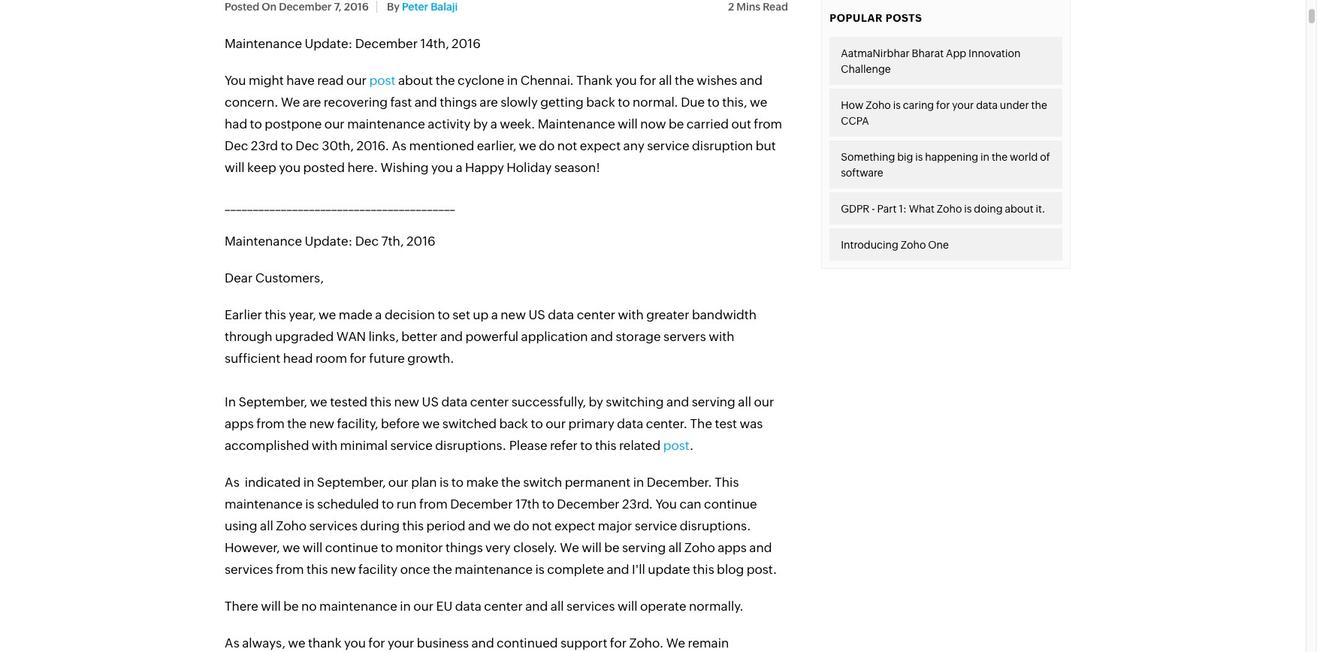 Task type: locate. For each thing, give the bounding box(es) containing it.
before
[[381, 416, 420, 431]]

we right ","
[[319, 307, 336, 322]]

dec
[[225, 138, 248, 153], [296, 138, 319, 153], [355, 234, 379, 249]]

we will be serving all zoho apps and services from this new facility once the maintenance is complete and i'll update this blog post.
[[225, 540, 777, 577]]

2 update: from the top
[[305, 234, 353, 249]]

you inside this maintenance is scheduled to run from december 17th to december 23rd. you can continue using all zoho services during this period and
[[656, 497, 677, 512]]

maintenance up 2016.
[[347, 117, 425, 132]]

for inside we made a decision to set up a new us data center with greater bandwidth through upgraded wan links, better and powerful application and storage servers with sufficient head room for future growth.
[[350, 351, 367, 366]]

your
[[952, 99, 974, 111], [388, 636, 414, 651]]

from down plan
[[419, 497, 448, 512]]

maintenance inside we will be serving all zoho apps and services from this new facility once the maintenance is complete and i'll update this blog post.
[[455, 562, 533, 577]]

eu
[[436, 599, 453, 614]]

1 horizontal spatial are
[[480, 95, 498, 110]]

and down there will be no maintenance in our eu data center and all services will operate normally.
[[472, 636, 494, 651]]

center inside in september, we tested this new us data center successfully, by switching and serving all our apps from the new facility, before we switched back to our primary data center. the test was accomplished with minimal service disruptions. please refer
[[470, 395, 509, 410]]

back inside in september, we tested this new us data center successfully, by switching and serving all our apps from the new facility, before we switched back to our primary data center. the test was accomplished with minimal service disruptions. please refer
[[499, 416, 528, 431]]

0 horizontal spatial about
[[398, 73, 433, 88]]

how zoho is caring for your data under the ccpa link
[[830, 89, 1063, 137]]

and up continued
[[526, 599, 548, 614]]

1 vertical spatial your
[[388, 636, 414, 651]]

0 horizontal spatial september,
[[239, 395, 307, 410]]

2 horizontal spatial by
[[589, 395, 603, 410]]

this left "year"
[[265, 307, 286, 322]]

to up please
[[531, 416, 543, 431]]

2 vertical spatial with
[[312, 438, 338, 453]]

about the cyclone in chennai. thank you for all the wishes and concern. we are recovering fast and things are slowly getting back to normal. due to this, we had to postpone our maintenance activity by a week. maintenance will now be carried out from dec 23rd to dec 30th, 2016. as mentioned earlier, we do not expect any service disruption but will keep you posted here. wishing you a happy holiday season!
[[225, 73, 782, 175]]

dec left 7th,
[[355, 234, 379, 249]]

1 vertical spatial center
[[470, 395, 509, 410]]

0 horizontal spatial not
[[532, 519, 552, 534]]

2 vertical spatial service
[[635, 519, 677, 534]]

1 vertical spatial about
[[1005, 203, 1034, 215]]

the
[[436, 73, 455, 88], [675, 73, 694, 88], [1032, 99, 1048, 111], [992, 151, 1008, 163], [287, 416, 307, 431], [501, 475, 521, 490], [433, 562, 452, 577]]

about inside gdpr - part 1: what zoho is doing about it. link
[[1005, 203, 1034, 215]]

will left keep
[[225, 160, 245, 175]]

dec down postpone
[[296, 138, 319, 153]]

a up 'earlier,'
[[491, 117, 497, 132]]

and up center.
[[667, 395, 689, 410]]

0 vertical spatial services
[[309, 519, 358, 534]]

by peter balaji
[[385, 1, 458, 13]]

0 horizontal spatial 2016
[[344, 1, 369, 13]]

to right "due"
[[708, 95, 720, 110]]

apps up blog
[[718, 540, 747, 555]]

is inside we will be serving all zoho apps and services from this new facility once the maintenance is complete and i'll update this blog post.
[[536, 562, 545, 577]]

please
[[509, 438, 548, 453]]

be inside we will be serving all zoho apps and services from this new facility once the maintenance is complete and i'll update this blog post.
[[604, 540, 620, 555]]

serving
[[692, 395, 736, 410], [622, 540, 666, 555]]

0 vertical spatial continue
[[704, 497, 757, 512]]

getting
[[541, 95, 584, 110]]

1 vertical spatial be
[[604, 540, 620, 555]]

2 horizontal spatial dec
[[355, 234, 379, 249]]

,
[[313, 307, 316, 322]]

30th,
[[322, 138, 354, 153]]

data down the switching
[[617, 416, 644, 431]]

with down bandwidth
[[709, 329, 735, 344]]

is right plan
[[440, 475, 449, 490]]

ccpa
[[841, 115, 870, 127]]

0 horizontal spatial serving
[[622, 540, 666, 555]]

update:
[[305, 36, 353, 51], [305, 234, 353, 249]]

0 vertical spatial us
[[529, 307, 545, 322]]

0 horizontal spatial are
[[303, 95, 321, 110]]

the right once
[[433, 562, 452, 577]]

center up as always, we thank you for your business and continued support for zoho. we remain
[[484, 599, 523, 614]]

1 vertical spatial by
[[473, 117, 488, 132]]

and down set
[[440, 329, 463, 344]]

things down period
[[446, 540, 483, 555]]

zoho up however,
[[276, 519, 307, 534]]

0 horizontal spatial with
[[312, 438, 338, 453]]

1 horizontal spatial disruptions.
[[680, 519, 751, 534]]

2 vertical spatial center
[[484, 599, 523, 614]]

recovering
[[324, 95, 388, 110]]

app
[[946, 47, 967, 59]]

service down 23rd.
[[635, 519, 677, 534]]

for up normal.
[[640, 73, 657, 88]]

you left can
[[656, 497, 677, 512]]

disruptions. down switched
[[435, 438, 507, 453]]

continue
[[704, 497, 757, 512], [325, 540, 378, 555]]

in up the slowly
[[507, 73, 518, 88]]

related
[[619, 438, 661, 453]]

our up '30th,'
[[325, 117, 345, 132]]

the up the accomplished
[[287, 416, 307, 431]]

your inside how zoho is caring for your data under the ccpa
[[952, 99, 974, 111]]

and right fast
[[415, 95, 437, 110]]

1 horizontal spatial we
[[560, 540, 579, 555]]

disruptions. down can
[[680, 519, 751, 534]]

is inside how zoho is caring for your data under the ccpa
[[893, 99, 901, 111]]

center inside we made a decision to set up a new us data center with greater bandwidth through upgraded wan links, better and powerful application and storage servers with sufficient head room for future growth.
[[577, 307, 616, 322]]

0 vertical spatial maintenance
[[225, 36, 302, 51]]

expect inside we do not expect major service disruptions. however, we will continue to monitor things very closely.
[[555, 519, 596, 534]]

customers,
[[255, 271, 324, 286]]

to left the make
[[452, 475, 464, 490]]

to right 23rd
[[281, 138, 293, 153]]

1 horizontal spatial by
[[473, 117, 488, 132]]

you up concern.
[[225, 73, 246, 88]]

new down tested
[[309, 416, 335, 431]]

2016
[[344, 1, 369, 13], [452, 36, 481, 51], [407, 234, 436, 249]]

maintenance update: dec 7th, 2016
[[225, 234, 436, 249]]

run
[[397, 497, 417, 512]]

1 horizontal spatial about
[[1005, 203, 1034, 215]]

expect inside about the cyclone in chennai. thank you for all the wishes and concern. we are recovering fast and things are slowly getting back to normal. due to this, we had to postpone our maintenance activity by a week. maintenance will now be carried out from dec 23rd to dec 30th, 2016. as mentioned earlier, we do not expect any service disruption but will keep you posted here. wishing you a happy holiday season!
[[580, 138, 621, 153]]

1:
[[899, 203, 907, 215]]

1 vertical spatial us
[[422, 395, 439, 410]]

1 vertical spatial do
[[514, 519, 529, 534]]

center up switched
[[470, 395, 509, 410]]

about left it.
[[1005, 203, 1034, 215]]

through
[[225, 329, 273, 344]]

1 vertical spatial disruptions.
[[680, 519, 751, 534]]

0 vertical spatial service
[[647, 138, 690, 153]]

application
[[521, 329, 588, 344]]

we made a decision to set up a new us data center with greater bandwidth through upgraded wan links, better and powerful application and storage servers with sufficient head room for future growth.
[[225, 307, 757, 366]]

data left under
[[976, 99, 998, 111]]

7th,
[[382, 234, 404, 249]]

maintenance inside this maintenance is scheduled to run from december 17th to december 23rd. you can continue using all zoho services during this period and
[[225, 497, 303, 512]]

update: up read
[[305, 36, 353, 51]]

will up complete
[[582, 540, 602, 555]]

introducing zoho one
[[841, 239, 949, 251]]

2 horizontal spatial we
[[667, 636, 686, 651]]

back up please
[[499, 416, 528, 431]]

center
[[577, 307, 616, 322], [470, 395, 509, 410], [484, 599, 523, 614]]

2 vertical spatial be
[[284, 599, 299, 614]]

0 vertical spatial do
[[539, 138, 555, 153]]

blog
[[717, 562, 744, 577]]

our down successfully, on the bottom of the page
[[546, 416, 566, 431]]

1 horizontal spatial us
[[529, 307, 545, 322]]

is down closely.
[[536, 562, 545, 577]]

1 update: from the top
[[305, 36, 353, 51]]

0 vertical spatial post link
[[369, 73, 396, 88]]

in inside something big is happening in the world of software
[[981, 151, 990, 163]]

services up support
[[567, 599, 615, 614]]

september, up scheduled
[[317, 475, 386, 490]]

do inside about the cyclone in chennai. thank you for all the wishes and concern. we are recovering fast and things are slowly getting back to normal. due to this, we had to postpone our maintenance activity by a week. maintenance will now be carried out from dec 23rd to dec 30th, 2016. as mentioned earlier, we do not expect any service disruption but will keep you posted here. wishing you a happy holiday season!
[[539, 138, 555, 153]]

1 horizontal spatial you
[[656, 497, 677, 512]]

by up primary
[[589, 395, 603, 410]]

0 vertical spatial expect
[[580, 138, 621, 153]]

0 horizontal spatial back
[[499, 416, 528, 431]]

we inside as always, we thank you for your business and continued support for zoho. we remain
[[288, 636, 306, 651]]

services down however,
[[225, 562, 273, 577]]

and up this,
[[740, 73, 763, 88]]

services
[[309, 519, 358, 534], [225, 562, 273, 577], [567, 599, 615, 614]]

0 vertical spatial serving
[[692, 395, 736, 410]]

data inside we made a decision to set up a new us data center with greater bandwidth through upgraded wan links, better and powerful application and storage servers with sufficient head room for future growth.
[[548, 307, 574, 322]]

maintenance down indicated
[[225, 497, 303, 512]]

0 vertical spatial 2016
[[344, 1, 369, 13]]

this
[[265, 307, 286, 322], [370, 395, 392, 410], [595, 438, 617, 453], [402, 519, 424, 534], [307, 562, 328, 577], [693, 562, 715, 577]]

0 vertical spatial your
[[952, 99, 974, 111]]

1 horizontal spatial 2016
[[407, 234, 436, 249]]

in up 23rd.
[[633, 475, 644, 490]]

1 vertical spatial things
[[446, 540, 483, 555]]

0 vertical spatial be
[[669, 117, 684, 132]]

zoho inside how zoho is caring for your data under the ccpa
[[866, 99, 891, 111]]

1 vertical spatial with
[[709, 329, 735, 344]]

1 horizontal spatial not
[[558, 138, 577, 153]]

not up closely.
[[532, 519, 552, 534]]

23rd
[[251, 138, 278, 153]]

1 vertical spatial continue
[[325, 540, 378, 555]]

1 vertical spatial apps
[[718, 540, 747, 555]]

by
[[387, 1, 400, 13], [473, 117, 488, 132], [589, 395, 603, 410]]

0 horizontal spatial us
[[422, 395, 439, 410]]

0 horizontal spatial do
[[514, 519, 529, 534]]

1 horizontal spatial apps
[[718, 540, 747, 555]]

and inside in september, we tested this new us data center successfully, by switching and serving all our apps from the new facility, before we switched back to our primary data center. the test was accomplished with minimal service disruptions. please refer
[[667, 395, 689, 410]]

be down major at the left of the page
[[604, 540, 620, 555]]

2016.
[[357, 138, 389, 153]]

for
[[640, 73, 657, 88], [937, 99, 950, 111], [350, 351, 367, 366], [369, 636, 385, 651], [610, 636, 627, 651]]

1 vertical spatial you
[[656, 497, 677, 512]]

powerful
[[466, 329, 519, 344]]

room
[[316, 351, 347, 366]]

disruptions. inside we do not expect major service disruptions. however, we will continue to monitor things very closely.
[[680, 519, 751, 534]]

maintenance for maintenance update: dec 7th, 2016
[[225, 234, 302, 249]]

1 horizontal spatial september,
[[317, 475, 386, 490]]

post down center.
[[663, 438, 690, 453]]

0 vertical spatial center
[[577, 307, 616, 322]]

0 vertical spatial as
[[392, 138, 407, 153]]

not inside about the cyclone in chennai. thank you for all the wishes and concern. we are recovering fast and things are slowly getting back to normal. due to this, we had to postpone our maintenance activity by a week. maintenance will now be carried out from dec 23rd to dec 30th, 2016. as mentioned earlier, we do not expect any service disruption but will keep you posted here. wishing you a happy holiday season!
[[558, 138, 577, 153]]

0 vertical spatial you
[[225, 73, 246, 88]]

service inside we do not expect major service disruptions. however, we will continue to monitor things very closely.
[[635, 519, 677, 534]]

0 horizontal spatial disruptions.
[[435, 438, 507, 453]]

future
[[369, 351, 405, 366]]

is left caring
[[893, 99, 901, 111]]

maintenance up dear customers,
[[225, 234, 302, 249]]

now
[[641, 117, 666, 132]]

september, right in
[[239, 395, 307, 410]]

season!
[[555, 160, 600, 175]]

all right using
[[260, 519, 273, 534]]

data up application
[[548, 307, 574, 322]]

made
[[339, 307, 373, 322]]

us down growth.
[[422, 395, 439, 410]]

things inside we do not expect major service disruptions. however, we will continue to monitor things very closely.
[[446, 540, 483, 555]]

2 horizontal spatial 2016
[[452, 36, 481, 51]]

0 vertical spatial by
[[387, 1, 400, 13]]

and up very
[[468, 519, 491, 534]]

by left peter
[[387, 1, 400, 13]]

as left always, at left bottom
[[225, 636, 240, 651]]

maintenance
[[347, 117, 425, 132], [225, 497, 303, 512], [455, 562, 533, 577], [320, 599, 398, 614]]

0 horizontal spatial be
[[284, 599, 299, 614]]

serving inside we will be serving all zoho apps and services from this new facility once the maintenance is complete and i'll update this blog post.
[[622, 540, 666, 555]]

will right there
[[261, 599, 281, 614]]

the right under
[[1032, 99, 1048, 111]]

maintenance down 'facility' at the bottom left of page
[[320, 599, 398, 614]]

center.
[[646, 416, 688, 431]]

2 vertical spatial maintenance
[[225, 234, 302, 249]]

this down primary
[[595, 438, 617, 453]]

1 vertical spatial 2016
[[452, 36, 481, 51]]

data inside how zoho is caring for your data under the ccpa
[[976, 99, 998, 111]]

is for scheduled
[[305, 497, 315, 512]]

0 horizontal spatial we
[[281, 95, 300, 110]]

we left thank
[[288, 636, 306, 651]]

1 horizontal spatial serving
[[692, 395, 736, 410]]

0 horizontal spatial continue
[[325, 540, 378, 555]]

1 vertical spatial as
[[225, 636, 240, 651]]

closely.
[[513, 540, 558, 555]]

for right caring
[[937, 99, 950, 111]]

with inside in september, we tested this new us data center successfully, by switching and serving all our apps from the new facility, before we switched back to our primary data center. the test was accomplished with minimal service disruptions. please refer
[[312, 438, 338, 453]]

1 horizontal spatial your
[[952, 99, 974, 111]]

1 vertical spatial service
[[390, 438, 433, 453]]

us inside in september, we tested this new us data center successfully, by switching and serving all our apps from the new facility, before we switched back to our primary data center. the test was accomplished with minimal service disruptions. please refer
[[422, 395, 439, 410]]

data right eu
[[455, 599, 482, 614]]

using
[[225, 519, 257, 534]]

1 horizontal spatial with
[[618, 307, 644, 322]]

0 horizontal spatial by
[[387, 1, 400, 13]]

and inside this maintenance is scheduled to run from december 17th to december 23rd. you can continue using all zoho services during this period and
[[468, 519, 491, 534]]

week.
[[500, 117, 535, 132]]

0 horizontal spatial apps
[[225, 416, 254, 431]]

1 vertical spatial serving
[[622, 540, 666, 555]]

1 vertical spatial post link
[[663, 438, 690, 453]]

serving up i'll
[[622, 540, 666, 555]]

.
[[690, 438, 694, 453]]

and
[[740, 73, 763, 88], [415, 95, 437, 110], [440, 329, 463, 344], [591, 329, 613, 344], [667, 395, 689, 410], [468, 519, 491, 534], [750, 540, 772, 555], [607, 562, 630, 577], [526, 599, 548, 614], [472, 636, 494, 651]]

posts
[[886, 12, 923, 24]]

0 vertical spatial things
[[440, 95, 477, 110]]

maintenance for maintenance update: december 14th, 2016
[[225, 36, 302, 51]]

expect up season!
[[580, 138, 621, 153]]

be left no
[[284, 599, 299, 614]]

is right 'big'
[[916, 151, 923, 163]]

1 horizontal spatial services
[[309, 519, 358, 534]]

switch
[[523, 475, 562, 490]]

by up 'earlier,'
[[473, 117, 488, 132]]

you inside as always, we thank you for your business and continued support for zoho. we remain
[[344, 636, 366, 651]]

we
[[750, 95, 768, 110], [519, 138, 537, 153], [319, 307, 336, 322], [310, 395, 327, 410], [422, 416, 440, 431], [494, 519, 511, 534], [283, 540, 300, 555], [288, 636, 306, 651]]

apps inside in september, we tested this new us data center successfully, by switching and serving all our apps from the new facility, before we switched back to our primary data center. the test was accomplished with minimal service disruptions. please refer
[[225, 416, 254, 431]]

chennai.
[[521, 73, 574, 88]]

we inside about the cyclone in chennai. thank you for all the wishes and concern. we are recovering fast and things are slowly getting back to normal. due to this, we had to postpone our maintenance activity by a week. maintenance will now be carried out from dec 23rd to dec 30th, 2016. as mentioned earlier, we do not expect any service disruption but will keep you posted here. wishing you a happy holiday season!
[[281, 95, 300, 110]]

apps down in
[[225, 416, 254, 431]]

0 horizontal spatial as
[[225, 636, 240, 651]]

1 vertical spatial expect
[[555, 519, 596, 534]]

continue up 'facility' at the bottom left of page
[[325, 540, 378, 555]]

bharat
[[912, 47, 944, 59]]

section
[[800, 0, 1093, 269]]

back inside about the cyclone in chennai. thank you for all the wishes and concern. we are recovering fast and things are slowly getting back to normal. due to this, we had to postpone our maintenance activity by a week. maintenance will now be carried out from dec 23rd to dec 30th, 2016. as mentioned earlier, we do not expect any service disruption but will keep you posted here. wishing you a happy holiday season!
[[586, 95, 615, 110]]

0 horizontal spatial your
[[388, 636, 414, 651]]

from
[[754, 117, 782, 132], [256, 416, 285, 431], [419, 497, 448, 512], [276, 562, 304, 577]]

big
[[898, 151, 914, 163]]

2 mins read
[[728, 1, 788, 13]]

as
[[392, 138, 407, 153], [225, 636, 240, 651]]

0 vertical spatial post
[[369, 73, 396, 88]]

0 vertical spatial back
[[586, 95, 615, 110]]

1 horizontal spatial post link
[[663, 438, 690, 453]]

is left scheduled
[[305, 497, 315, 512]]

due
[[681, 95, 705, 110]]

once
[[400, 562, 430, 577]]

2 horizontal spatial services
[[567, 599, 615, 614]]

primary
[[569, 416, 615, 431]]

1 vertical spatial we
[[560, 540, 579, 555]]

do
[[539, 138, 555, 153], [514, 519, 529, 534]]

zoho inside we will be serving all zoho apps and services from this new facility once the maintenance is complete and i'll update this blog post.
[[685, 540, 715, 555]]

disruptions.
[[435, 438, 507, 453], [680, 519, 751, 534]]

1 vertical spatial post
[[663, 438, 690, 453]]

1 horizontal spatial be
[[604, 540, 620, 555]]

7,
[[334, 1, 342, 13]]

1 horizontal spatial post
[[663, 438, 690, 453]]

however,
[[225, 540, 280, 555]]

service inside about the cyclone in chennai. thank you for all the wishes and concern. we are recovering fast and things are slowly getting back to normal. due to this, we had to postpone our maintenance activity by a week. maintenance will now be carried out from dec 23rd to dec 30th, 2016. as mentioned earlier, we do not expect any service disruption but will keep you posted here. wishing you a happy holiday season!
[[647, 138, 690, 153]]

in inside about the cyclone in chennai. thank you for all the wishes and concern. we are recovering fast and things are slowly getting back to normal. due to this, we had to postpone our maintenance activity by a week. maintenance will now be carried out from dec 23rd to dec 30th, 2016. as mentioned earlier, we do not expect any service disruption but will keep you posted here. wishing you a happy holiday season!
[[507, 73, 518, 88]]

2016 for maintenance update: dec 7th, 2016
[[407, 234, 436, 249]]

carried
[[687, 117, 729, 132]]

and inside as always, we thank you for your business and continued support for zoho. we remain
[[472, 636, 494, 651]]

we inside we will be serving all zoho apps and services from this new facility once the maintenance is complete and i'll update this blog post.
[[560, 540, 579, 555]]

will up any
[[618, 117, 638, 132]]

2 are from the left
[[480, 95, 498, 110]]

new inside we made a decision to set up a new us data center with greater bandwidth through upgraded wan links, better and powerful application and storage servers with sufficient head room for future growth.
[[501, 307, 526, 322]]

0 vertical spatial about
[[398, 73, 433, 88]]

tested
[[330, 395, 368, 410]]

your right caring
[[952, 99, 974, 111]]

december.
[[647, 475, 712, 490]]

1 vertical spatial maintenance
[[538, 117, 615, 132]]

december down peter
[[355, 36, 418, 51]]

to left set
[[438, 307, 450, 322]]

as inside about the cyclone in chennai. thank you for all the wishes and concern. we are recovering fast and things are slowly getting back to normal. due to this, we had to postpone our maintenance activity by a week. maintenance will now be carried out from dec 23rd to dec 30th, 2016. as mentioned earlier, we do not expect any service disruption but will keep you posted here. wishing you a happy holiday season!
[[392, 138, 407, 153]]

1 horizontal spatial as
[[392, 138, 407, 153]]

the left world
[[992, 151, 1008, 163]]

1 horizontal spatial dec
[[296, 138, 319, 153]]

be right now
[[669, 117, 684, 132]]

will down scheduled
[[303, 540, 323, 555]]

0 vertical spatial update:
[[305, 36, 353, 51]]

are
[[303, 95, 321, 110], [480, 95, 498, 110]]

world
[[1010, 151, 1038, 163]]

is inside this maintenance is scheduled to run from december 17th to december 23rd. you can continue using all zoho services during this period and
[[305, 497, 315, 512]]

from inside this maintenance is scheduled to run from december 17th to december 23rd. you can continue using all zoho services during this period and
[[419, 497, 448, 512]]

is inside something big is happening in the world of software
[[916, 151, 923, 163]]

0 vertical spatial we
[[281, 95, 300, 110]]

something
[[841, 151, 895, 163]]

1 horizontal spatial do
[[539, 138, 555, 153]]

this up monitor on the left of page
[[402, 519, 424, 534]]

continue inside we do not expect major service disruptions. however, we will continue to monitor things very closely.
[[325, 540, 378, 555]]

zoho.
[[630, 636, 664, 651]]

challenge
[[841, 63, 891, 75]]

from inside we will be serving all zoho apps and services from this new facility once the maintenance is complete and i'll update this blog post.
[[276, 562, 304, 577]]

2
[[728, 1, 734, 13]]

continued
[[497, 636, 558, 651]]

we inside as always, we thank you for your business and continued support for zoho. we remain
[[667, 636, 686, 651]]

not
[[558, 138, 577, 153], [532, 519, 552, 534]]

service down before
[[390, 438, 433, 453]]

will inside we do not expect major service disruptions. however, we will continue to monitor things very closely.
[[303, 540, 323, 555]]



Task type: vqa. For each thing, say whether or not it's contained in the screenshot.
may
no



Task type: describe. For each thing, give the bounding box(es) containing it.
gdpr - part 1: what zoho is doing about it.
[[841, 203, 1046, 215]]

to left normal.
[[618, 95, 630, 110]]

thank
[[577, 73, 613, 88]]

we for zoho.
[[667, 636, 686, 651]]

the left cyclone
[[436, 73, 455, 88]]

earlier,
[[477, 138, 516, 153]]

to down primary
[[580, 438, 593, 453]]

our left eu
[[414, 599, 434, 614]]

service inside in september, we tested this new us data center successfully, by switching and serving all our apps from the new facility, before we switched back to our primary data center. the test was accomplished with minimal service disruptions. please refer
[[390, 438, 433, 453]]

in
[[225, 395, 236, 410]]

september, inside in september, we tested this new us data center successfully, by switching and serving all our apps from the new facility, before we switched back to our primary data center. the test was accomplished with minimal service disruptions. please refer
[[239, 395, 307, 410]]

17th
[[516, 497, 540, 512]]

all inside this maintenance is scheduled to run from december 17th to december 23rd. you can continue using all zoho services during this period and
[[260, 519, 273, 534]]

operate
[[640, 599, 687, 614]]

about inside about the cyclone in chennai. thank you for all the wishes and concern. we are recovering fast and things are slowly getting back to normal. due to this, we had to postpone our maintenance activity by a week. maintenance will now be carried out from dec 23rd to dec 30th, 2016. as mentioned earlier, we do not expect any service disruption but will keep you posted here. wishing you a happy holiday season!
[[398, 73, 433, 88]]

serving inside in september, we tested this new us data center successfully, by switching and serving all our apps from the new facility, before we switched back to our primary data center. the test was accomplished with minimal service disruptions. please refer
[[692, 395, 736, 410]]

the inside we will be serving all zoho apps and services from this new facility once the maintenance is complete and i'll update this blog post.
[[433, 562, 452, 577]]

all down complete
[[551, 599, 564, 614]]

earlier this year ,
[[225, 307, 316, 322]]

peter balaji link
[[402, 1, 458, 13]]

something big is happening in the world of software link
[[830, 140, 1063, 188]]

by inside in september, we tested this new us data center successfully, by switching and serving all our apps from the new facility, before we switched back to our primary data center. the test was accomplished with minimal service disruptions. please refer
[[589, 395, 603, 410]]

1 are from the left
[[303, 95, 321, 110]]

continue inside this maintenance is scheduled to run from december 17th to december 23rd. you can continue using all zoho services during this period and
[[704, 497, 757, 512]]

something big is happening in the world of software
[[841, 151, 1051, 179]]

innovation
[[969, 47, 1021, 59]]

test
[[715, 416, 737, 431]]

there
[[225, 599, 258, 614]]

zoho left the one
[[901, 239, 926, 251]]

update: for dec
[[305, 234, 353, 249]]

we up holiday
[[519, 138, 537, 153]]

to inside we made a decision to set up a new us data center with greater bandwidth through upgraded wan links, better and powerful application and storage servers with sufficient head room for future growth.
[[438, 307, 450, 322]]

be for we will be serving all zoho apps and services from this new facility once the maintenance is complete and i'll update this blog post.
[[604, 540, 620, 555]]

growth.
[[408, 351, 454, 366]]

not inside we do not expect major service disruptions. however, we will continue to monitor things very closely.
[[532, 519, 552, 534]]

how zoho is caring for your data under the ccpa
[[841, 99, 1048, 127]]

our up recovering
[[347, 73, 367, 88]]

slowly
[[501, 95, 538, 110]]

aatmanirbhar bharat app innovation challenge
[[841, 47, 1021, 75]]

us inside we made a decision to set up a new us data center with greater bandwidth through upgraded wan links, better and powerful application and storage servers with sufficient head room for future growth.
[[529, 307, 545, 322]]

from inside in september, we tested this new us data center successfully, by switching and serving all our apps from the new facility, before we switched back to our primary data center. the test was accomplished with minimal service disruptions. please refer
[[256, 416, 285, 431]]

be inside about the cyclone in chennai. thank you for all the wishes and concern. we are recovering fast and things are slowly getting back to normal. due to this, we had to postpone our maintenance activity by a week. maintenance will now be carried out from dec 23rd to dec 30th, 2016. as mentioned earlier, we do not expect any service disruption but will keep you posted here. wishing you a happy holiday season!
[[669, 117, 684, 132]]

period
[[427, 519, 466, 534]]

our inside about the cyclone in chennai. thank you for all the wishes and concern. we are recovering fast and things are slowly getting back to normal. due to this, we had to postpone our maintenance activity by a week. maintenance will now be carried out from dec 23rd to dec 30th, 2016. as mentioned earlier, we do not expect any service disruption but will keep you posted here. wishing you a happy holiday season!
[[325, 117, 345, 132]]

cyclone
[[458, 73, 505, 88]]

do inside we do not expect major service disruptions. however, we will continue to monitor things very closely.
[[514, 519, 529, 534]]

was
[[740, 416, 763, 431]]

section containing popular posts
[[800, 0, 1093, 269]]

links,
[[369, 329, 399, 344]]

our up the run
[[388, 475, 409, 490]]

disruptions. inside in september, we tested this new us data center successfully, by switching and serving all our apps from the new facility, before we switched back to our primary data center. the test was accomplished with minimal service disruptions. please refer
[[435, 438, 507, 453]]

services inside we will be serving all zoho apps and services from this new facility once the maintenance is complete and i'll update this blog post.
[[225, 562, 273, 577]]

we left tested
[[310, 395, 327, 410]]

there will be no maintenance in our eu data center and all services will operate normally.
[[225, 599, 744, 614]]

be for there will be no maintenance in our eu data center and all services will operate normally.
[[284, 599, 299, 614]]

accomplished
[[225, 438, 309, 453]]

post link for you might have read our
[[369, 73, 396, 88]]

all inside about the cyclone in chennai. thank you for all the wishes and concern. we are recovering fast and things are slowly getting back to normal. due to this, we had to postpone our maintenance activity by a week. maintenance will now be carried out from dec 23rd to dec 30th, 2016. as mentioned earlier, we do not expect any service disruption but will keep you posted here. wishing you a happy holiday season!
[[659, 73, 672, 88]]

a right up
[[491, 307, 498, 322]]

this maintenance is scheduled to run from december 17th to december 23rd. you can continue using all zoho services during this period and
[[225, 475, 757, 534]]

thank
[[308, 636, 342, 651]]

maintenance inside about the cyclone in chennai. thank you for all the wishes and concern. we are recovering fast and things are slowly getting back to normal. due to this, we had to postpone our maintenance activity by a week. maintenance will now be carried out from dec 23rd to dec 30th, 2016. as mentioned earlier, we do not expect any service disruption but will keep you posted here. wishing you a happy holiday season!
[[347, 117, 425, 132]]

0 vertical spatial with
[[618, 307, 644, 322]]

post link for to this related
[[663, 438, 690, 453]]

a up "links,"
[[375, 307, 382, 322]]

in down once
[[400, 599, 411, 614]]

posted on december 7, 2016
[[225, 1, 369, 13]]

up
[[473, 307, 489, 322]]

make
[[466, 475, 499, 490]]

here.
[[348, 160, 378, 175]]

servers
[[664, 329, 706, 344]]

caring
[[903, 99, 934, 111]]

popular
[[830, 12, 883, 24]]

to left the run
[[382, 497, 394, 512]]

by inside about the cyclone in chennai. thank you for all the wishes and concern. we are recovering fast and things are slowly getting back to normal. due to this, we had to postpone our maintenance activity by a week. maintenance will now be carried out from dec 23rd to dec 30th, 2016. as mentioned earlier, we do not expect any service disruption but will keep you posted here. wishing you a happy holiday season!
[[473, 117, 488, 132]]

activity
[[428, 117, 471, 132]]

major
[[598, 519, 632, 534]]

switched
[[442, 416, 497, 431]]

this left blog
[[693, 562, 715, 577]]

any
[[624, 138, 645, 153]]

the up "due"
[[675, 73, 694, 88]]

is for caring
[[893, 99, 901, 111]]

maintenance inside about the cyclone in chennai. thank you for all the wishes and concern. we are recovering fast and things are slowly getting back to normal. due to this, we had to postpone our maintenance activity by a week. maintenance will now be carried out from dec 23rd to dec 30th, 2016. as mentioned earlier, we do not expect any service disruption but will keep you posted here. wishing you a happy holiday season!
[[538, 117, 615, 132]]

we right this,
[[750, 95, 768, 110]]

for right thank
[[369, 636, 385, 651]]

apps inside we will be serving all zoho apps and services from this new facility once the maintenance is complete and i'll update this blog post.
[[718, 540, 747, 555]]

to right had
[[250, 117, 262, 132]]

is for happening
[[916, 151, 923, 163]]

zoho inside this maintenance is scheduled to run from december 17th to december 23rd. you can continue using all zoho services during this period and
[[276, 519, 307, 534]]

the
[[690, 416, 713, 431]]

2 vertical spatial services
[[567, 599, 615, 614]]

december left 7,
[[279, 1, 332, 13]]

14th,
[[420, 36, 449, 51]]

support
[[561, 636, 608, 651]]

out
[[732, 117, 752, 132]]

can
[[680, 497, 702, 512]]

_________________________________________
[[225, 197, 455, 212]]

to inside in september, we tested this new us data center successfully, by switching and serving all our apps from the new facility, before we switched back to our primary data center. the test was accomplished with minimal service disruptions. please refer
[[531, 416, 543, 431]]

we right before
[[422, 416, 440, 431]]

complete
[[547, 562, 604, 577]]

what zoho is doing
[[909, 203, 1003, 215]]

to inside we do not expect major service disruptions. however, we will continue to monitor things very closely.
[[381, 540, 393, 555]]

will left operate
[[618, 599, 638, 614]]

might
[[249, 73, 284, 88]]

we right however,
[[283, 540, 300, 555]]

23rd.
[[622, 497, 653, 512]]

2016 for maintenance update: december 14th, 2016
[[452, 36, 481, 51]]

switching
[[606, 395, 664, 410]]

on
[[262, 1, 277, 13]]

the inside in september, we tested this new us data center successfully, by switching and serving all our apps from the new facility, before we switched back to our primary data center. the test was accomplished with minimal service disruptions. please refer
[[287, 416, 307, 431]]

things inside about the cyclone in chennai. thank you for all the wishes and concern. we are recovering fast and things are slowly getting back to normal. due to this, we had to postpone our maintenance activity by a week. maintenance will now be carried out from dec 23rd to dec 30th, 2016. as mentioned earlier, we do not expect any service disruption but will keep you posted here. wishing you a happy holiday season!
[[440, 95, 477, 110]]

december down permanent
[[557, 497, 620, 512]]

have
[[287, 73, 315, 88]]

from inside about the cyclone in chennai. thank you for all the wishes and concern. we are recovering fast and things are slowly getting back to normal. due to this, we had to postpone our maintenance activity by a week. maintenance will now be carried out from dec 23rd to dec 30th, 2016. as mentioned earlier, we do not expect any service disruption but will keep you posted here. wishing you a happy holiday season!
[[754, 117, 782, 132]]

scheduled
[[317, 497, 379, 512]]

refer
[[550, 438, 578, 453]]

year
[[289, 307, 313, 322]]

as inside as always, we thank you for your business and continued support for zoho. we remain
[[225, 636, 240, 651]]

post.
[[747, 562, 777, 577]]

indicated
[[245, 475, 301, 490]]

will inside we will be serving all zoho apps and services from this new facility once the maintenance is complete and i'll update this blog post.
[[582, 540, 602, 555]]

this inside in september, we tested this new us data center successfully, by switching and serving all our apps from the new facility, before we switched back to our primary data center. the test was accomplished with minimal service disruptions. please refer
[[370, 395, 392, 410]]

new inside we will be serving all zoho apps and services from this new facility once the maintenance is complete and i'll update this blog post.
[[331, 562, 356, 577]]

update: for december
[[305, 36, 353, 51]]

services inside this maintenance is scheduled to run from december 17th to december 23rd. you can continue using all zoho services during this period and
[[309, 519, 358, 534]]

facility
[[359, 562, 398, 577]]

the up 17th
[[501, 475, 521, 490]]

storage
[[616, 329, 661, 344]]

the inside something big is happening in the world of software
[[992, 151, 1008, 163]]

to right 17th
[[542, 497, 555, 512]]

holiday
[[507, 160, 552, 175]]

we up very
[[494, 519, 511, 534]]

during
[[360, 519, 400, 534]]

new up before
[[394, 395, 420, 410]]

the inside how zoho is caring for your data under the ccpa
[[1032, 99, 1048, 111]]

for left zoho.
[[610, 636, 627, 651]]

0 horizontal spatial post
[[369, 73, 396, 88]]

this inside this maintenance is scheduled to run from december 17th to december 23rd. you can continue using all zoho services during this period and
[[402, 519, 424, 534]]

and left i'll
[[607, 562, 630, 577]]

and up post.
[[750, 540, 772, 555]]

this up no
[[307, 562, 328, 577]]

2 horizontal spatial with
[[709, 329, 735, 344]]

aatmanirbhar
[[841, 47, 910, 59]]

we for concern.
[[281, 95, 300, 110]]

for inside how zoho is caring for your data under the ccpa
[[937, 99, 950, 111]]

1 vertical spatial september,
[[317, 475, 386, 490]]

read
[[317, 73, 344, 88]]

normal.
[[633, 95, 679, 110]]

business
[[417, 636, 469, 651]]

2016 for posted on december 7, 2016
[[344, 1, 369, 13]]

a left happy
[[456, 160, 463, 175]]

normally.
[[689, 599, 744, 614]]

always,
[[242, 636, 285, 651]]

in right indicated
[[304, 475, 314, 490]]

we do not expect major service disruptions. however, we will continue to monitor things very closely.
[[225, 519, 751, 555]]

all inside in september, we tested this new us data center successfully, by switching and serving all our apps from the new facility, before we switched back to our primary data center. the test was accomplished with minimal service disruptions. please refer
[[738, 395, 752, 410]]

sufficient
[[225, 351, 281, 366]]

fast
[[390, 95, 412, 110]]

dear
[[225, 271, 253, 286]]

wan
[[337, 329, 366, 344]]

our up was on the right
[[754, 395, 774, 410]]

postpone
[[265, 117, 322, 132]]

all inside we will be serving all zoho apps and services from this new facility once the maintenance is complete and i'll update this blog post.
[[669, 540, 682, 555]]

december down the make
[[450, 497, 513, 512]]

we inside we made a decision to set up a new us data center with greater bandwidth through upgraded wan links, better and powerful application and storage servers with sufficient head room for future growth.
[[319, 307, 336, 322]]

decision
[[385, 307, 435, 322]]

i'll
[[632, 562, 645, 577]]

facility,
[[337, 416, 378, 431]]

and left storage
[[591, 329, 613, 344]]

wishes
[[697, 73, 738, 88]]

posted
[[303, 160, 345, 175]]

your inside as always, we thank you for your business and continued support for zoho. we remain
[[388, 636, 414, 651]]

balaji
[[431, 1, 458, 13]]

how
[[841, 99, 864, 111]]

0 horizontal spatial you
[[225, 73, 246, 88]]

for inside about the cyclone in chennai. thank you for all the wishes and concern. we are recovering fast and things are slowly getting back to normal. due to this, we had to postpone our maintenance activity by a week. maintenance will now be carried out from dec 23rd to dec 30th, 2016. as mentioned earlier, we do not expect any service disruption but will keep you posted here. wishing you a happy holiday season!
[[640, 73, 657, 88]]

data up switched
[[441, 395, 468, 410]]

0 horizontal spatial dec
[[225, 138, 248, 153]]



